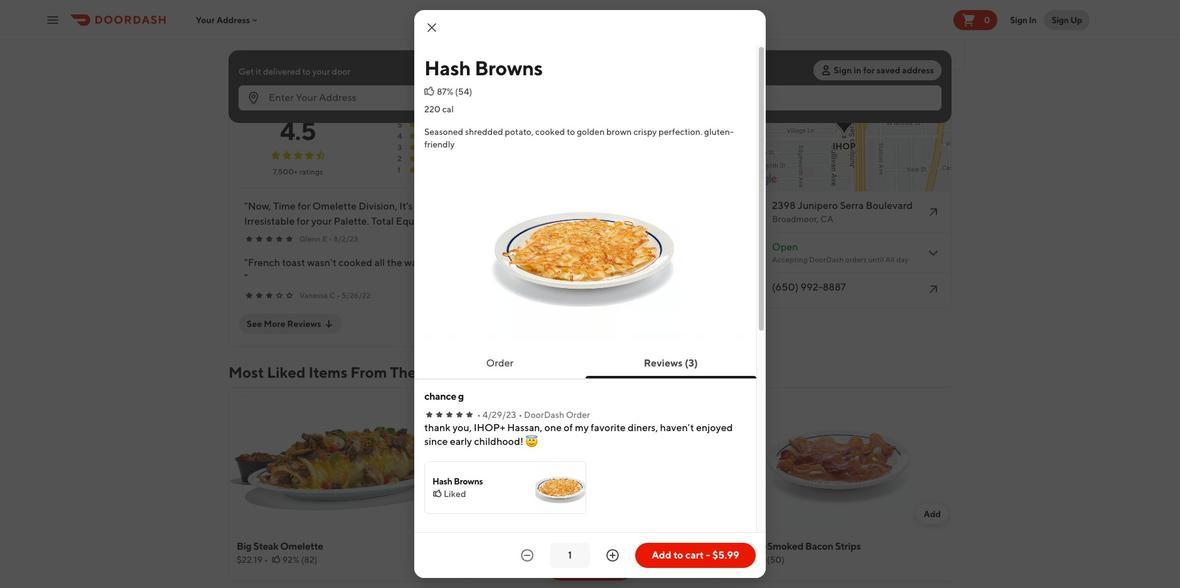Task type: locate. For each thing, give the bounding box(es) containing it.
0 vertical spatial &
[[258, 55, 264, 65]]

1 vertical spatial reviews
[[287, 319, 321, 329]]

address down 'time'
[[902, 65, 934, 75]]

0 vertical spatial order
[[486, 357, 514, 369]]

add to cart - $5.99 button
[[635, 543, 756, 568]]

saved
[[877, 65, 901, 75]]

0 horizontal spatial 87% (54)
[[437, 87, 472, 97]]

0 horizontal spatial liked
[[267, 364, 306, 381]]

for
[[863, 65, 875, 75]]

4/29/23
[[483, 410, 516, 420]]

0 horizontal spatial 4.5
[[229, 35, 244, 48]]

junipero
[[798, 200, 838, 212]]

delivery left fee,
[[753, 52, 784, 62]]

0 horizontal spatial |
[[336, 36, 339, 46]]

| left 'chicken,'
[[404, 36, 407, 46]]

most liked items from the menu
[[229, 364, 459, 381]]

sign left 'in'
[[1010, 15, 1028, 25]]

sign for sign in
[[1010, 15, 1028, 25]]

doordash up 8887
[[809, 255, 844, 264]]

1 horizontal spatial |
[[404, 36, 407, 46]]

& down 'delivered'
[[276, 82, 284, 96]]

browns
[[475, 56, 543, 80], [454, 477, 483, 487], [507, 541, 540, 552]]

8887
[[823, 281, 846, 293]]

2 " " from the top
[[244, 257, 248, 284]]

cart
[[685, 549, 704, 561]]

to left cart
[[674, 549, 683, 561]]

big
[[237, 541, 252, 552]]

87% (54) left view on the bottom of page
[[526, 555, 561, 565]]

1 vertical spatial 87% (54)
[[526, 555, 561, 565]]

glenn e • 8/2/23
[[299, 234, 358, 244]]

c
[[329, 291, 335, 300]]

0 horizontal spatial (54)
[[455, 87, 472, 97]]

0 vertical spatial reviews
[[287, 82, 335, 96]]

(54) right decrease quantity by 1 icon
[[544, 555, 561, 565]]

menu
[[419, 364, 459, 381], [598, 562, 625, 574]]

1 vertical spatial doordash
[[524, 410, 564, 420]]

shredded
[[465, 127, 503, 137]]

up
[[1071, 15, 1082, 25]]

shakes,
[[469, 36, 499, 46]]

hickory-
[[729, 541, 767, 552]]

potato,
[[505, 127, 534, 137]]

$22.19 •
[[237, 555, 268, 565]]

• right c
[[337, 291, 340, 300]]

powered by google image
[[740, 173, 777, 186]]

87% up cal on the left of the page
[[437, 87, 453, 97]]

(7,500+
[[262, 36, 294, 46]]

2 vertical spatial browns
[[507, 541, 540, 552]]

reviews inside 'button'
[[644, 357, 683, 369]]

order
[[820, 52, 841, 62]]

delivery down enter address button
[[892, 53, 924, 63]]

2 vertical spatial reviews
[[644, 357, 683, 369]]

1 vertical spatial &
[[276, 82, 284, 96]]

chance g
[[424, 391, 464, 403]]

sign left in
[[834, 65, 852, 75]]

0 horizontal spatial sign
[[834, 65, 852, 75]]

1 horizontal spatial &
[[276, 82, 284, 96]]

reviews left the '(3)'
[[644, 357, 683, 369]]

doordash right 4/29/23
[[524, 410, 564, 420]]

" " for glenn e • 8/2/23
[[244, 200, 659, 227]]

0 horizontal spatial delivery
[[753, 52, 784, 62]]

reviews right "more"
[[287, 319, 321, 329]]

$0.00 delivery fee, first order
[[753, 39, 841, 62]]

gluten-
[[704, 127, 734, 137]]

0 vertical spatial doordash
[[809, 255, 844, 264]]

brown
[[607, 127, 632, 137]]

1 horizontal spatial (54)
[[544, 555, 561, 565]]

(54) up seasoned
[[455, 87, 472, 97]]

1 horizontal spatial 87% (54)
[[526, 555, 561, 565]]

sign in
[[1010, 15, 1037, 25]]

87% (54)
[[437, 87, 472, 97], [526, 555, 561, 565]]

0 vertical spatial address
[[901, 38, 935, 50]]

0 vertical spatial hash
[[424, 56, 471, 80]]

8/2/23
[[334, 234, 358, 244]]

0 vertical spatial 87% (54)
[[437, 87, 472, 97]]

1 horizontal spatial menu
[[598, 562, 625, 574]]

1 horizontal spatial liked
[[444, 489, 466, 499]]

address
[[217, 15, 250, 25]]

1 add button from the left
[[424, 504, 456, 524]]

1 vertical spatial 4.5
[[280, 116, 316, 146]]

enter address button
[[854, 38, 956, 51]]

delivery inside enter address to see delivery time
[[892, 53, 924, 63]]

2 horizontal spatial add
[[924, 509, 941, 519]]

2 vertical spatial hash browns
[[483, 541, 540, 552]]

1 vertical spatial address
[[902, 65, 934, 75]]

1 vertical spatial 87%
[[526, 555, 543, 565]]

more
[[264, 319, 285, 329]]

to
[[867, 53, 875, 63], [302, 67, 311, 77], [567, 127, 575, 137], [674, 549, 683, 561]]

sign for sign in for saved address
[[834, 65, 852, 75]]

• down steak
[[264, 555, 268, 565]]

reviews inside button
[[287, 319, 321, 329]]

1 vertical spatial order
[[566, 410, 590, 420]]

dashpass |
[[359, 36, 407, 46]]

2 add button from the left
[[916, 504, 949, 524]]

0 horizontal spatial order
[[486, 357, 514, 369]]

0 horizontal spatial &
[[258, 55, 264, 65]]

(54) inside hash browns dialog
[[455, 87, 472, 97]]

open accepting doordash orders until all day
[[772, 241, 909, 264]]

1 horizontal spatial add button
[[916, 504, 949, 524]]

1 horizontal spatial sign
[[1010, 15, 1028, 25]]

hash browns
[[424, 56, 543, 80], [433, 477, 483, 487], [483, 541, 540, 552]]

golden
[[577, 127, 605, 137]]

sign left up
[[1052, 15, 1069, 25]]

0 horizontal spatial add button
[[424, 504, 456, 524]]

view menu button
[[548, 556, 633, 581]]

1 vertical spatial liked
[[444, 489, 466, 499]]

1 horizontal spatial doordash
[[809, 255, 844, 264]]

| right ratings)
[[336, 36, 339, 46]]

first
[[803, 52, 818, 62]]

reviews down your
[[287, 82, 335, 96]]

0 horizontal spatial menu
[[419, 364, 459, 381]]

ihop
[[229, 1, 292, 31], [832, 141, 856, 151], [832, 141, 856, 151]]

chicken,
[[412, 36, 448, 46]]

4.5 up pricing
[[229, 35, 244, 48]]

$0.00
[[783, 39, 811, 51]]

delivered
[[263, 67, 301, 77]]

2
[[398, 154, 402, 163]]

0 vertical spatial 4.5
[[229, 35, 244, 48]]

220
[[424, 104, 441, 114]]

0 horizontal spatial add
[[432, 509, 449, 519]]

enter address to see delivery time
[[867, 38, 943, 63]]

1 vertical spatial menu
[[598, 562, 625, 574]]

1 horizontal spatial delivery
[[892, 53, 924, 63]]

0 vertical spatial (54)
[[455, 87, 472, 97]]

0 horizontal spatial 87%
[[437, 87, 453, 97]]

milk
[[449, 36, 467, 46]]

1
[[398, 165, 400, 175]]

0 vertical spatial menu
[[419, 364, 459, 381]]

5
[[398, 120, 402, 129]]

• right e
[[329, 234, 332, 244]]

1 " " from the top
[[244, 200, 659, 227]]

5/26/22
[[342, 291, 371, 300]]

sign up link
[[1044, 10, 1090, 30]]

pricing & fees button
[[229, 54, 297, 67]]

sign inside sign in link
[[1010, 15, 1028, 25]]

to left your
[[302, 67, 311, 77]]

serra
[[840, 200, 864, 212]]

sign inside sign up link
[[1052, 15, 1069, 25]]

add for hickory-smoked bacon strips
[[924, 509, 941, 519]]

1 vertical spatial " "
[[244, 257, 248, 284]]

87% (54) up cal on the left of the page
[[437, 87, 472, 97]]

order inside button
[[486, 357, 514, 369]]

view
[[573, 562, 596, 574]]

0 vertical spatial browns
[[475, 56, 543, 80]]

• down hickory-
[[729, 555, 733, 565]]

|
[[336, 36, 339, 46], [404, 36, 407, 46]]

& inside button
[[258, 55, 264, 65]]

doordash
[[809, 255, 844, 264], [524, 410, 564, 420]]

92%
[[282, 555, 299, 565]]

ratings & reviews
[[229, 82, 335, 96]]

1 horizontal spatial add
[[652, 549, 672, 561]]

cal
[[442, 104, 454, 114]]

address
[[901, 38, 935, 50], [902, 65, 934, 75]]

order
[[486, 357, 514, 369], [566, 410, 590, 420]]

menu right view on the bottom of page
[[598, 562, 625, 574]]

& up it
[[258, 55, 264, 65]]

add for big steak omelette
[[432, 509, 449, 519]]

0 vertical spatial hash browns
[[424, 56, 543, 80]]

open menu image
[[45, 12, 60, 27]]

0 vertical spatial liked
[[267, 364, 306, 381]]

87% (54) inside hash browns dialog
[[437, 87, 472, 97]]

90% (50)
[[747, 555, 785, 565]]

4.5 up 7,500+ ratings
[[280, 116, 316, 146]]

0 horizontal spatial doordash
[[524, 410, 564, 420]]

to inside enter address to see delivery time
[[867, 53, 875, 63]]

2 horizontal spatial sign
[[1052, 15, 1069, 25]]

0 vertical spatial " "
[[244, 200, 659, 227]]

to up for in the top of the page
[[867, 53, 875, 63]]

87% left current quantity is 1 number field
[[526, 555, 543, 565]]

sign inside sign in for saved address link
[[834, 65, 852, 75]]

cooked
[[535, 127, 565, 137]]

2398
[[772, 200, 796, 212]]

0 vertical spatial 87%
[[437, 87, 453, 97]]

to left golden
[[567, 127, 575, 137]]

your address button
[[196, 15, 260, 25]]

address up 'time'
[[901, 38, 935, 50]]

menu up chance
[[419, 364, 459, 381]]

add button for hickory-smoked bacon strips
[[916, 504, 949, 524]]

sign in for saved address link
[[814, 60, 942, 80]]

find restaurant in google maps image
[[926, 205, 941, 220]]

liked inside hash browns dialog
[[444, 489, 466, 499]]

get it delivered to your door
[[239, 67, 351, 77]]



Task type: vqa. For each thing, say whether or not it's contained in the screenshot.
"&" to the top
yes



Task type: describe. For each thing, give the bounding box(es) containing it.
menu inside button
[[598, 562, 625, 574]]

to inside add to cart - $5.99 button
[[674, 549, 683, 561]]

1 horizontal spatial order
[[566, 410, 590, 420]]

get
[[239, 67, 254, 77]]

see
[[247, 319, 262, 329]]

see more reviews
[[247, 319, 321, 329]]

expand store hours image
[[926, 245, 941, 261]]

92% (82)
[[282, 555, 317, 565]]

items
[[309, 364, 347, 381]]

1 horizontal spatial 4.5
[[280, 116, 316, 146]]

liked inside heading
[[267, 364, 306, 381]]

fees
[[266, 55, 285, 65]]

steak
[[253, 541, 278, 552]]

hash browns image
[[536, 462, 586, 514]]

1 vertical spatial (54)
[[544, 555, 561, 565]]

g
[[458, 391, 464, 403]]

(82)
[[301, 555, 317, 565]]

" " for vanessa c • 5/26/22
[[244, 257, 248, 284]]

(650)
[[772, 281, 799, 293]]

your address
[[196, 15, 250, 25]]

90%
[[747, 555, 765, 565]]

perfection.
[[659, 127, 703, 137]]

in
[[1029, 15, 1037, 25]]

sign for sign up
[[1052, 15, 1069, 25]]

1 horizontal spatial 87%
[[526, 555, 543, 565]]

expand store hours image
[[926, 134, 941, 149]]

• left 4/29/23
[[477, 410, 481, 420]]

strips
[[835, 541, 861, 552]]

seasoned shredded potato, cooked to golden brown crispy perfection. gluten- friendly
[[424, 127, 734, 149]]

most
[[229, 364, 264, 381]]

to inside 'seasoned shredded potato, cooked to golden brown crispy perfection. gluten- friendly'
[[567, 127, 575, 137]]

friendly
[[424, 139, 455, 149]]

the
[[390, 364, 416, 381]]

omelette
[[280, 541, 323, 552]]

reviews for ratings & reviews
[[287, 82, 335, 96]]

4
[[398, 131, 402, 141]]

add button for big steak omelette
[[424, 504, 456, 524]]

day
[[896, 255, 909, 264]]

& for pricing
[[258, 55, 264, 65]]

Current quantity is 1 number field
[[558, 549, 583, 563]]

address inside enter address to see delivery time
[[901, 38, 935, 50]]

hash browns dialog
[[414, 10, 766, 588]]

• right 4/29/23
[[519, 410, 522, 420]]

door
[[332, 67, 351, 77]]

close hash browns image
[[424, 20, 439, 35]]

2 | from the left
[[404, 36, 407, 46]]

e
[[322, 234, 327, 244]]

-
[[706, 549, 710, 561]]

see more reviews button
[[239, 314, 341, 334]]

seasoned
[[424, 127, 463, 137]]

crispy
[[634, 127, 657, 137]]

your
[[312, 67, 330, 77]]

delivery inside $0.00 delivery fee, first order
[[753, 52, 784, 62]]

time
[[925, 53, 943, 63]]

open
[[772, 241, 798, 253]]

992-
[[801, 281, 823, 293]]

menu inside heading
[[419, 364, 459, 381]]

fee,
[[786, 52, 801, 62]]

glenn
[[299, 234, 321, 244]]

sign in link
[[1003, 7, 1044, 32]]

1 | from the left
[[336, 36, 339, 46]]

it
[[256, 67, 261, 77]]

add to cart - $5.99
[[652, 549, 739, 561]]

vanessa
[[299, 291, 328, 300]]

view menu
[[573, 562, 625, 574]]

• 4/29/23 • doordash order
[[477, 410, 590, 420]]

reviews for see more reviews
[[287, 319, 321, 329]]

bacon
[[805, 541, 833, 552]]

most liked items from the menu heading
[[229, 362, 459, 382]]

1 vertical spatial browns
[[454, 477, 483, 487]]

2398 junipero serra boulevard broadmoor, ca
[[772, 200, 913, 224]]

order button
[[466, 351, 534, 376]]

1 vertical spatial hash browns
[[433, 477, 483, 487]]

doordash inside hash browns dialog
[[524, 410, 564, 420]]

vanessa c • 5/26/22
[[299, 291, 371, 300]]

increase quantity by 1 image
[[605, 548, 620, 563]]

7,500+ ratings
[[273, 167, 323, 176]]

2 vertical spatial hash
[[483, 541, 505, 552]]

call restaurant image
[[926, 282, 941, 297]]

sign in for saved address
[[834, 65, 934, 75]]

your
[[196, 15, 215, 25]]

orders
[[845, 255, 867, 264]]

$22.19
[[237, 555, 263, 565]]

map region
[[624, 0, 1107, 313]]

& for ratings
[[276, 82, 284, 96]]

doordash inside open accepting doordash orders until all day
[[809, 255, 844, 264]]

(50)
[[767, 555, 785, 565]]

decrease quantity by 1 image
[[520, 548, 535, 563]]

accepting
[[772, 255, 808, 264]]

sign up
[[1052, 15, 1082, 25]]

pricing
[[229, 55, 257, 65]]

(650) 992-8887
[[772, 281, 846, 293]]

ca
[[821, 214, 834, 224]]

reviews (3)
[[644, 357, 698, 369]]

chance
[[424, 391, 456, 403]]

until
[[869, 255, 884, 264]]

from
[[350, 364, 387, 381]]

1 vertical spatial hash
[[433, 477, 452, 487]]

(7,500+ ratings)
[[262, 36, 326, 46]]

expand store hours button
[[740, 121, 949, 161]]

american
[[501, 36, 539, 46]]

in
[[854, 65, 862, 75]]

add inside button
[[652, 549, 672, 561]]

broadmoor,
[[772, 214, 819, 224]]

0 button
[[954, 10, 998, 30]]

dashpass
[[359, 36, 398, 46]]

87% inside hash browns dialog
[[437, 87, 453, 97]]

smoked
[[767, 541, 804, 552]]



